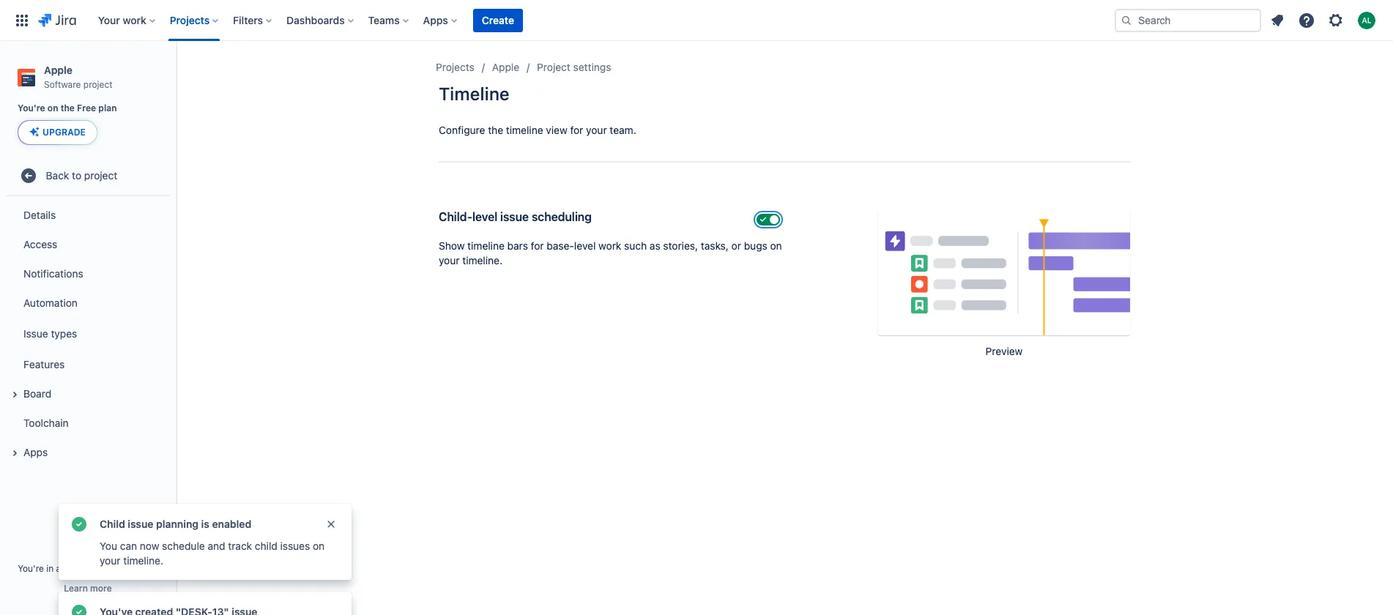 Task type: locate. For each thing, give the bounding box(es) containing it.
expand image up toolchain on the left of the page
[[6, 386, 23, 404]]

configure
[[439, 124, 485, 136]]

timeline. inside the you can now schedule and track child issues on your timeline.
[[123, 555, 163, 567]]

1 horizontal spatial your
[[439, 254, 460, 267]]

project settings
[[537, 61, 611, 73]]

1 you're from the top
[[18, 103, 45, 114]]

your down show on the left of page
[[439, 254, 460, 267]]

jira image
[[38, 11, 76, 29], [38, 11, 76, 29]]

work
[[123, 14, 146, 26], [599, 240, 622, 252]]

in
[[46, 563, 54, 574]]

expand image inside the board "button"
[[6, 386, 23, 404]]

on inside the you can now schedule and track child issues on your timeline.
[[313, 540, 325, 552]]

timeline
[[506, 124, 543, 136], [468, 240, 505, 252]]

projects inside popup button
[[170, 14, 210, 26]]

timeline left the bars
[[468, 240, 505, 252]]

apps down toolchain on the left of the page
[[23, 446, 48, 459]]

1 vertical spatial expand image
[[6, 445, 23, 463]]

project
[[537, 61, 571, 73]]

1 vertical spatial for
[[531, 240, 544, 252]]

is
[[201, 518, 209, 530]]

1 horizontal spatial apple
[[492, 61, 520, 73]]

projects for projects link
[[436, 61, 475, 73]]

0 horizontal spatial issue
[[128, 518, 154, 530]]

schedule
[[162, 540, 205, 552]]

team.
[[610, 124, 636, 136]]

details
[[23, 209, 56, 221]]

your down the you
[[100, 555, 121, 567]]

on
[[48, 103, 58, 114], [770, 240, 782, 252], [313, 540, 325, 552]]

0 vertical spatial the
[[61, 103, 75, 114]]

upgrade button
[[18, 121, 97, 145]]

issue
[[500, 210, 529, 223], [128, 518, 154, 530]]

group
[[6, 197, 170, 472]]

0 vertical spatial apps
[[423, 14, 448, 26]]

learn more
[[64, 583, 112, 594]]

project up plan
[[83, 79, 113, 90]]

apple for apple software project
[[44, 64, 72, 76]]

project inside apple software project
[[83, 79, 113, 90]]

child
[[255, 540, 278, 552]]

your inside the show timeline bars for base-level work such as stories, tasks, or bugs on your timeline.
[[439, 254, 460, 267]]

toolchain
[[23, 417, 69, 429]]

1 horizontal spatial the
[[488, 124, 503, 136]]

timeline. down now
[[123, 555, 163, 567]]

apps button
[[419, 8, 463, 32]]

on up upgrade button
[[48, 103, 58, 114]]

expand image
[[6, 386, 23, 404], [6, 445, 23, 463]]

expand image for apps
[[6, 445, 23, 463]]

0 horizontal spatial level
[[472, 210, 498, 223]]

1 vertical spatial issue
[[128, 518, 154, 530]]

1 vertical spatial success image
[[70, 604, 88, 615]]

Search field
[[1115, 8, 1262, 32]]

apple up timeline
[[492, 61, 520, 73]]

search image
[[1121, 14, 1133, 26]]

0 horizontal spatial the
[[61, 103, 75, 114]]

issues
[[280, 540, 310, 552]]

0 horizontal spatial timeline.
[[123, 555, 163, 567]]

group containing details
[[6, 197, 170, 472]]

for right view
[[570, 124, 583, 136]]

the left the free
[[61, 103, 75, 114]]

project down now
[[129, 563, 158, 574]]

tasks,
[[701, 240, 729, 252]]

0 vertical spatial on
[[48, 103, 58, 114]]

a
[[56, 563, 61, 574]]

the right configure
[[488, 124, 503, 136]]

your
[[98, 14, 120, 26]]

1 horizontal spatial projects
[[436, 61, 475, 73]]

show timeline bars for base-level work such as stories, tasks, or bugs on your timeline.
[[439, 240, 782, 267]]

1 vertical spatial timeline
[[468, 240, 505, 252]]

0 horizontal spatial work
[[123, 14, 146, 26]]

apple inside apple software project
[[44, 64, 72, 76]]

0 vertical spatial success image
[[70, 516, 88, 533]]

you're up upgrade button
[[18, 103, 45, 114]]

2 you're from the top
[[18, 563, 44, 574]]

1 expand image from the top
[[6, 386, 23, 404]]

upgrade
[[42, 127, 86, 138]]

1 vertical spatial timeline.
[[123, 555, 163, 567]]

apps right teams dropdown button
[[423, 14, 448, 26]]

1 horizontal spatial level
[[574, 240, 596, 252]]

banner
[[0, 0, 1394, 41]]

your left team.
[[586, 124, 607, 136]]

0 vertical spatial expand image
[[6, 386, 23, 404]]

timeline left view
[[506, 124, 543, 136]]

notifications image
[[1269, 11, 1287, 29]]

1 horizontal spatial work
[[599, 240, 622, 252]]

configure the timeline view for your team.
[[439, 124, 636, 136]]

1 vertical spatial the
[[488, 124, 503, 136]]

1 vertical spatial apps
[[23, 446, 48, 459]]

your work
[[98, 14, 146, 26]]

back to project link
[[6, 161, 170, 191]]

success image down learn
[[70, 604, 88, 615]]

you're left in
[[18, 563, 44, 574]]

projects up sidebar navigation image
[[170, 14, 210, 26]]

0 vertical spatial issue
[[500, 210, 529, 223]]

0 horizontal spatial apple
[[44, 64, 72, 76]]

1 horizontal spatial apps
[[423, 14, 448, 26]]

the
[[61, 103, 75, 114], [488, 124, 503, 136]]

work right your
[[123, 14, 146, 26]]

2 vertical spatial on
[[313, 540, 325, 552]]

apps
[[423, 14, 448, 26], [23, 446, 48, 459]]

work left such
[[599, 240, 622, 252]]

board button
[[6, 380, 170, 409]]

0 horizontal spatial projects
[[170, 14, 210, 26]]

teams button
[[364, 8, 414, 32]]

on right issues
[[313, 540, 325, 552]]

create button
[[473, 8, 523, 32]]

1 vertical spatial your
[[439, 254, 460, 267]]

1 horizontal spatial timeline.
[[463, 254, 503, 267]]

0 vertical spatial you're
[[18, 103, 45, 114]]

issue types
[[23, 327, 77, 340]]

2 vertical spatial your
[[100, 555, 121, 567]]

planning
[[156, 518, 199, 530]]

child
[[100, 518, 125, 530]]

project settings link
[[537, 59, 611, 76]]

projects
[[170, 14, 210, 26], [436, 61, 475, 73]]

1 success image from the top
[[70, 516, 88, 533]]

dashboards
[[287, 14, 345, 26]]

0 vertical spatial timeline
[[506, 124, 543, 136]]

1 vertical spatial projects
[[436, 61, 475, 73]]

2 vertical spatial project
[[129, 563, 158, 574]]

your inside the you can now schedule and track child issues on your timeline.
[[100, 555, 121, 567]]

you're for you're on the free plan
[[18, 103, 45, 114]]

preview
[[986, 345, 1023, 358]]

1 horizontal spatial timeline
[[506, 124, 543, 136]]

issue up now
[[128, 518, 154, 530]]

0 vertical spatial your
[[586, 124, 607, 136]]

0 horizontal spatial on
[[48, 103, 58, 114]]

0 horizontal spatial your
[[100, 555, 121, 567]]

1 vertical spatial you're
[[18, 563, 44, 574]]

you're in a team-managed project
[[18, 563, 158, 574]]

features
[[23, 358, 65, 371]]

1 vertical spatial project
[[84, 169, 117, 182]]

project right to
[[84, 169, 117, 182]]

settings
[[573, 61, 611, 73]]

projects up timeline
[[436, 61, 475, 73]]

project
[[83, 79, 113, 90], [84, 169, 117, 182], [129, 563, 158, 574]]

appswitcher icon image
[[13, 11, 31, 29]]

bugs
[[744, 240, 768, 252]]

settings image
[[1328, 11, 1345, 29]]

0 vertical spatial timeline.
[[463, 254, 503, 267]]

timeline.
[[463, 254, 503, 267], [123, 555, 163, 567]]

expand image inside apps button
[[6, 445, 23, 463]]

timeline preview with child issue planning enabled image
[[878, 210, 1130, 336]]

1 vertical spatial work
[[599, 240, 622, 252]]

issue up the bars
[[500, 210, 529, 223]]

0 horizontal spatial for
[[531, 240, 544, 252]]

expand image down toolchain on the left of the page
[[6, 445, 23, 463]]

1 vertical spatial level
[[574, 240, 596, 252]]

2 expand image from the top
[[6, 445, 23, 463]]

1 vertical spatial on
[[770, 240, 782, 252]]

expand image for board
[[6, 386, 23, 404]]

board
[[23, 388, 51, 400]]

apple up software
[[44, 64, 72, 76]]

timeline. down show on the left of page
[[463, 254, 503, 267]]

team-
[[63, 563, 88, 574]]

back to project
[[46, 169, 117, 182]]

0 horizontal spatial timeline
[[468, 240, 505, 252]]

you're on the free plan
[[18, 103, 117, 114]]

for right the bars
[[531, 240, 544, 252]]

projects for the projects popup button
[[170, 14, 210, 26]]

0 vertical spatial projects
[[170, 14, 210, 26]]

success image left child
[[70, 516, 88, 533]]

0 vertical spatial work
[[123, 14, 146, 26]]

you're
[[18, 103, 45, 114], [18, 563, 44, 574]]

success image
[[70, 516, 88, 533], [70, 604, 88, 615]]

1 horizontal spatial on
[[313, 540, 325, 552]]

level
[[472, 210, 498, 223], [574, 240, 596, 252]]

0 vertical spatial for
[[570, 124, 583, 136]]

0 horizontal spatial apps
[[23, 446, 48, 459]]

0 vertical spatial project
[[83, 79, 113, 90]]

your
[[586, 124, 607, 136], [439, 254, 460, 267], [100, 555, 121, 567]]

apple
[[492, 61, 520, 73], [44, 64, 72, 76]]

view
[[546, 124, 568, 136]]

your work button
[[94, 8, 161, 32]]

2 horizontal spatial on
[[770, 240, 782, 252]]

on right the bugs on the top of page
[[770, 240, 782, 252]]

learn
[[64, 583, 88, 594]]

plan
[[98, 103, 117, 114]]

software
[[44, 79, 81, 90]]



Task type: describe. For each thing, give the bounding box(es) containing it.
1 horizontal spatial issue
[[500, 210, 529, 223]]

base-
[[547, 240, 574, 252]]

free
[[77, 103, 96, 114]]

you're for you're in a team-managed project
[[18, 563, 44, 574]]

2 horizontal spatial your
[[586, 124, 607, 136]]

learn more button
[[64, 583, 112, 595]]

to
[[72, 169, 81, 182]]

track
[[228, 540, 252, 552]]

teams
[[368, 14, 400, 26]]

apple link
[[492, 59, 520, 76]]

issue
[[23, 327, 48, 340]]

notifications link
[[6, 260, 170, 289]]

0 vertical spatial level
[[472, 210, 498, 223]]

now
[[140, 540, 159, 552]]

automation link
[[6, 289, 170, 318]]

details link
[[6, 201, 170, 230]]

issue types link
[[6, 318, 170, 350]]

show
[[439, 240, 465, 252]]

apps button
[[6, 438, 170, 468]]

for inside the show timeline bars for base-level work such as stories, tasks, or bugs on your timeline.
[[531, 240, 544, 252]]

timeline inside the show timeline bars for base-level work such as stories, tasks, or bugs on your timeline.
[[468, 240, 505, 252]]

on inside the show timeline bars for base-level work such as stories, tasks, or bugs on your timeline.
[[770, 240, 782, 252]]

back
[[46, 169, 69, 182]]

timeline. inside the show timeline bars for base-level work such as stories, tasks, or bugs on your timeline.
[[463, 254, 503, 267]]

apps inside popup button
[[423, 14, 448, 26]]

primary element
[[9, 0, 1115, 41]]

project for apple software project
[[83, 79, 113, 90]]

automation
[[23, 297, 78, 309]]

bars
[[507, 240, 528, 252]]

more
[[90, 583, 112, 594]]

work inside the show timeline bars for base-level work such as stories, tasks, or bugs on your timeline.
[[599, 240, 622, 252]]

dashboards button
[[282, 8, 359, 32]]

apple for apple
[[492, 61, 520, 73]]

apps inside button
[[23, 446, 48, 459]]

2 success image from the top
[[70, 604, 88, 615]]

scheduling
[[532, 210, 592, 223]]

projects button
[[165, 8, 224, 32]]

create
[[482, 14, 514, 26]]

such
[[624, 240, 647, 252]]

dismiss image
[[325, 519, 337, 530]]

enabled
[[212, 518, 252, 530]]

you
[[100, 540, 117, 552]]

child issue planning is enabled
[[100, 518, 252, 530]]

filters button
[[229, 8, 278, 32]]

stories,
[[663, 240, 698, 252]]

your profile and settings image
[[1358, 11, 1376, 29]]

child-level issue scheduling
[[439, 210, 592, 223]]

or
[[732, 240, 741, 252]]

apple software project
[[44, 64, 113, 90]]

access
[[23, 238, 57, 251]]

you can now schedule and track child issues on your timeline.
[[100, 540, 325, 567]]

1 horizontal spatial for
[[570, 124, 583, 136]]

projects link
[[436, 59, 475, 76]]

and
[[208, 540, 225, 552]]

project for back to project
[[84, 169, 117, 182]]

work inside 'dropdown button'
[[123, 14, 146, 26]]

help image
[[1298, 11, 1316, 29]]

toolchain link
[[6, 409, 170, 438]]

types
[[51, 327, 77, 340]]

timeline
[[439, 84, 510, 104]]

notifications
[[23, 267, 83, 280]]

level inside the show timeline bars for base-level work such as stories, tasks, or bugs on your timeline.
[[574, 240, 596, 252]]

features link
[[6, 350, 170, 380]]

as
[[650, 240, 661, 252]]

managed
[[88, 563, 127, 574]]

can
[[120, 540, 137, 552]]

child-
[[439, 210, 472, 223]]

filters
[[233, 14, 263, 26]]

access link
[[6, 230, 170, 260]]

sidebar navigation image
[[160, 59, 192, 88]]

banner containing your work
[[0, 0, 1394, 41]]



Task type: vqa. For each thing, say whether or not it's contained in the screenshot.
'Learn'
yes



